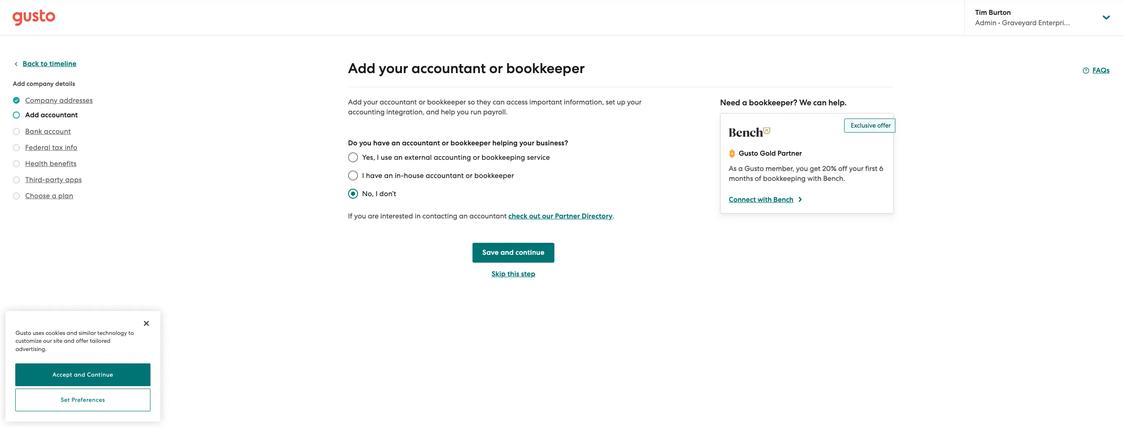 Task type: vqa. For each thing, say whether or not it's contained in the screenshot.
'People' dropdown button
no



Task type: describe. For each thing, give the bounding box(es) containing it.
as
[[729, 165, 737, 173]]

no, i don't
[[362, 190, 397, 198]]

cookies
[[46, 330, 65, 337]]

business?
[[537, 139, 569, 148]]

check image for bank
[[13, 128, 20, 135]]

get
[[810, 165, 821, 173]]

do you have an accountant or bookkeeper helping your business?
[[348, 139, 569, 148]]

member,
[[766, 165, 795, 173]]

integration,
[[387, 108, 425, 116]]

back to timeline
[[23, 60, 77, 68]]

skip this step
[[492, 270, 536, 279]]

admin
[[976, 19, 997, 27]]

you right do
[[359, 139, 372, 148]]

help
[[441, 108, 456, 116]]

circle check image
[[13, 96, 20, 106]]

or down the yes, i use an external accounting or bookkeeping service
[[466, 172, 473, 180]]

bank
[[25, 127, 42, 136]]

in-
[[395, 172, 404, 180]]

a for as
[[739, 165, 743, 173]]

1 vertical spatial partner
[[555, 212, 580, 221]]

1 vertical spatial accounting
[[434, 153, 471, 162]]

bench.
[[824, 175, 846, 183]]

add company details
[[13, 80, 75, 88]]

important
[[530, 98, 563, 106]]

accountant inside add your accountant or bookkeeper so they can access important information, set up your accounting integration, and help you run payroll.
[[380, 98, 417, 106]]

and inside add your accountant or bookkeeper so they can access important information, set up your accounting integration, and help you run payroll.
[[426, 108, 440, 116]]

bookkeeper up important
[[507, 60, 585, 77]]

yes, i use an external accounting or bookkeeping service
[[362, 153, 550, 162]]

and right save
[[501, 249, 514, 257]]

add accountant list
[[13, 96, 115, 203]]

uses
[[33, 330, 44, 337]]

gusto for gusto gold partner
[[739, 149, 759, 158]]

continue
[[87, 372, 113, 379]]

are
[[368, 212, 379, 221]]

party
[[45, 176, 63, 184]]

check image for third-
[[13, 177, 20, 184]]

tax
[[52, 144, 63, 152]]

or up they
[[490, 60, 503, 77]]

bookkeeper inside add your accountant or bookkeeper so they can access important information, set up your accounting integration, and help you run payroll.
[[427, 98, 466, 106]]

1 check image from the top
[[13, 112, 20, 119]]

add for add your accountant or bookkeeper
[[348, 60, 376, 77]]

0 vertical spatial have
[[374, 139, 390, 148]]

20%
[[823, 165, 837, 173]]

accountant down the yes, i use an external accounting or bookkeeping service
[[426, 172, 464, 180]]

you inside add your accountant or bookkeeper so they can access important information, set up your accounting integration, and help you run payroll.
[[457, 108, 469, 116]]

details
[[55, 80, 75, 88]]

add your accountant or bookkeeper
[[348, 60, 585, 77]]

contacting
[[423, 212, 458, 221]]

an up the use
[[392, 139, 401, 148]]

burton
[[990, 8, 1012, 17]]

if you are interested in contacting an accountant check out our partner directory .
[[348, 212, 615, 221]]

run
[[471, 108, 482, 116]]

1 vertical spatial have
[[366, 172, 383, 180]]

addresses
[[59, 96, 93, 105]]

health benefits
[[25, 160, 77, 168]]

company
[[27, 80, 54, 88]]

I have an in-house accountant or bookkeeper radio
[[344, 167, 362, 185]]

can inside add your accountant or bookkeeper so they can access important information, set up your accounting integration, and help you run payroll.
[[493, 98, 505, 106]]

accept
[[53, 372, 72, 379]]

bookkeeper?
[[750, 98, 798, 108]]

third-party apps button
[[25, 175, 82, 185]]

set
[[61, 397, 70, 404]]

federal
[[25, 144, 50, 152]]

an inside the if you are interested in contacting an accountant check out our partner directory .
[[459, 212, 468, 221]]

tailored
[[90, 338, 111, 345]]

advertising.
[[15, 346, 47, 353]]

exclusive offer
[[851, 122, 892, 129]]

check
[[509, 212, 528, 221]]

cookies button
[[69, 408, 92, 418]]

2 can from the left
[[814, 98, 827, 108]]

accounting inside add your accountant or bookkeeper so they can access important information, set up your accounting integration, and help you run payroll.
[[348, 108, 385, 116]]

federal tax info
[[25, 144, 77, 152]]

2 , from the left
[[60, 410, 62, 417]]

bookkeeper up the yes, i use an external accounting or bookkeeping service
[[451, 139, 491, 148]]

or inside add your accountant or bookkeeper so they can access important information, set up your accounting integration, and help you run payroll.
[[419, 98, 426, 106]]

a for choose
[[52, 192, 56, 200]]

they
[[477, 98, 491, 106]]

bookkeeper down "helping"
[[475, 172, 514, 180]]

add for add accountant
[[25, 111, 39, 120]]

our inside gusto uses cookies and similar technology to customize our site and offer tailored advertising.
[[43, 338, 52, 345]]

home image
[[12, 9, 55, 26]]

if
[[348, 212, 353, 221]]

timeline
[[49, 60, 77, 68]]

in
[[415, 212, 421, 221]]

1 , from the left
[[36, 410, 38, 417]]

skip this step button
[[473, 270, 555, 280]]

set
[[606, 98, 616, 106]]

preferences
[[72, 397, 105, 404]]

info
[[65, 144, 77, 152]]

gold
[[760, 149, 776, 158]]

help.
[[829, 98, 847, 108]]

an right the use
[[394, 153, 403, 162]]

company addresses
[[25, 96, 93, 105]]

accept and continue
[[53, 372, 113, 379]]

of
[[755, 175, 762, 183]]

continue
[[516, 249, 545, 257]]

use
[[381, 153, 392, 162]]



Task type: locate. For each thing, give the bounding box(es) containing it.
a left plan
[[52, 192, 56, 200]]

up
[[617, 98, 626, 106]]

1 vertical spatial i
[[362, 172, 364, 180]]

our left site
[[43, 338, 52, 345]]

1 vertical spatial check image
[[13, 161, 20, 168]]

terms , privacy , & cookies
[[19, 410, 92, 417]]

with left 'bench'
[[758, 196, 772, 204]]

1 vertical spatial bookkeeping
[[764, 175, 806, 183]]

need a bookkeeper? we can help.
[[721, 98, 847, 108]]

gusto inside as a gusto member, you get 20% off your first 6 months of bookkeeping with bench.
[[745, 165, 764, 173]]

with inside as a gusto member, you get 20% off your first 6 months of bookkeeping with bench.
[[808, 175, 822, 183]]

can up payroll.
[[493, 98, 505, 106]]

set preferences button
[[15, 389, 150, 412]]

to right back
[[41, 60, 48, 68]]

health benefits button
[[25, 159, 77, 169]]

0 horizontal spatial with
[[758, 196, 772, 204]]

0 vertical spatial offer
[[878, 122, 892, 129]]

third-
[[25, 176, 45, 184]]

as a gusto member, you get 20% off your first 6 months of bookkeeping with bench.
[[729, 165, 884, 183]]

technology
[[97, 330, 127, 337]]

accounting down do you have an accountant or bookkeeper helping your business?
[[434, 153, 471, 162]]

connect with bench
[[729, 196, 794, 204]]

check image
[[13, 112, 20, 119], [13, 161, 20, 168], [13, 177, 20, 184]]

1 horizontal spatial can
[[814, 98, 827, 108]]

bench
[[774, 196, 794, 204]]

gusto up 'of'
[[745, 165, 764, 173]]

access
[[507, 98, 528, 106]]

gusto inside gusto uses cookies and similar technology to customize our site and offer tailored advertising.
[[15, 330, 31, 337]]

you down so
[[457, 108, 469, 116]]

interested
[[381, 212, 413, 221]]

bank account button
[[25, 127, 71, 137]]

&
[[63, 410, 68, 417]]

an left the in-
[[384, 172, 393, 180]]

or up the yes, i use an external accounting or bookkeeping service
[[442, 139, 449, 148]]

bookkeeping down "helping"
[[482, 153, 526, 162]]

0 horizontal spatial can
[[493, 98, 505, 106]]

offer inside gusto uses cookies and similar technology to customize our site and offer tailored advertising.
[[76, 338, 88, 345]]

3 check image from the top
[[13, 177, 20, 184]]

enterprises
[[1039, 19, 1075, 27]]

graveyard
[[1003, 19, 1037, 27]]

payroll.
[[484, 108, 508, 116]]

1 horizontal spatial bookkeeping
[[764, 175, 806, 183]]

accountant up external
[[402, 139, 440, 148]]

check image left bank
[[13, 128, 20, 135]]

check image left choose
[[13, 193, 20, 200]]

similar
[[79, 330, 96, 337]]

0 vertical spatial to
[[41, 60, 48, 68]]

a
[[743, 98, 748, 108], [739, 165, 743, 173], [52, 192, 56, 200]]

0 vertical spatial our
[[542, 212, 554, 221]]

bookkeeper
[[507, 60, 585, 77], [427, 98, 466, 106], [451, 139, 491, 148], [475, 172, 514, 180]]

don't
[[380, 190, 397, 198]]

0 vertical spatial with
[[808, 175, 822, 183]]

1 vertical spatial gusto
[[745, 165, 764, 173]]

benefits
[[50, 160, 77, 168]]

and left similar
[[67, 330, 77, 337]]

gusto right gold badge icon
[[739, 149, 759, 158]]

a right need
[[743, 98, 748, 108]]

out
[[530, 212, 541, 221]]

choose a plan
[[25, 192, 73, 200]]

our right out
[[542, 212, 554, 221]]

gusto for gusto uses cookies and similar technology to customize our site and offer tailored advertising.
[[15, 330, 31, 337]]

1 vertical spatial a
[[739, 165, 743, 173]]

0 horizontal spatial to
[[41, 60, 48, 68]]

or down do you have an accountant or bookkeeper helping your business?
[[473, 153, 480, 162]]

accountant
[[412, 60, 486, 77], [380, 98, 417, 106], [41, 111, 78, 120], [402, 139, 440, 148], [426, 172, 464, 180], [470, 212, 507, 221]]

No, I don't radio
[[344, 185, 362, 203]]

1 horizontal spatial to
[[128, 330, 134, 337]]

6
[[880, 165, 884, 173]]

i right no,
[[376, 190, 378, 198]]

add inside add your accountant or bookkeeper so they can access important information, set up your accounting integration, and help you run payroll.
[[348, 98, 362, 106]]

add accountant
[[25, 111, 78, 120]]

information,
[[564, 98, 604, 106]]

an
[[392, 139, 401, 148], [394, 153, 403, 162], [384, 172, 393, 180], [459, 212, 468, 221]]

site
[[53, 338, 62, 345]]

i for no,
[[376, 190, 378, 198]]

terms link
[[19, 410, 36, 417]]

terms
[[19, 410, 36, 417]]

2 vertical spatial a
[[52, 192, 56, 200]]

do
[[348, 139, 358, 148]]

offer right exclusive
[[878, 122, 892, 129]]

bookkeeper up help
[[427, 98, 466, 106]]

partner up member,
[[778, 149, 803, 158]]

gusto gold partner
[[739, 149, 803, 158]]

accountant down the company addresses
[[41, 111, 78, 120]]

you inside as a gusto member, you get 20% off your first 6 months of bookkeeping with bench.
[[797, 165, 809, 173]]

1 can from the left
[[493, 98, 505, 106]]

back to timeline button
[[13, 59, 77, 69]]

partner left directory
[[555, 212, 580, 221]]

accountant left check
[[470, 212, 507, 221]]

0 horizontal spatial ,
[[36, 410, 38, 417]]

customize
[[15, 338, 42, 345]]

i have an in-house accountant or bookkeeper
[[362, 172, 514, 180]]

a right 'as'
[[739, 165, 743, 173]]

or
[[490, 60, 503, 77], [419, 98, 426, 106], [442, 139, 449, 148], [473, 153, 480, 162], [466, 172, 473, 180]]

bookkeeping inside as a gusto member, you get 20% off your first 6 months of bookkeeping with bench.
[[764, 175, 806, 183]]

2 vertical spatial check image
[[13, 177, 20, 184]]

with down get
[[808, 175, 822, 183]]

to inside gusto uses cookies and similar technology to customize our site and offer tailored advertising.
[[128, 330, 134, 337]]

to inside button
[[41, 60, 48, 68]]

your inside as a gusto member, you get 20% off your first 6 months of bookkeeping with bench.
[[850, 165, 864, 173]]

save and continue
[[483, 249, 545, 257]]

gold badge image
[[729, 149, 736, 159]]

and
[[426, 108, 440, 116], [501, 249, 514, 257], [67, 330, 77, 337], [64, 338, 74, 345], [74, 372, 85, 379]]

check image for choose
[[13, 193, 20, 200]]

2 vertical spatial i
[[376, 190, 378, 198]]

0 vertical spatial gusto
[[739, 149, 759, 158]]

0 horizontal spatial partner
[[555, 212, 580, 221]]

company
[[25, 96, 58, 105]]

privacy
[[39, 410, 60, 417]]

0 vertical spatial bookkeeping
[[482, 153, 526, 162]]

add
[[348, 60, 376, 77], [13, 80, 25, 88], [348, 98, 362, 106], [25, 111, 39, 120]]

skip
[[492, 270, 506, 279]]

1 horizontal spatial with
[[808, 175, 822, 183]]

Yes, I use an external accounting or bookkeeping service radio
[[344, 149, 362, 167]]

have up the use
[[374, 139, 390, 148]]

service
[[527, 153, 550, 162]]

0 horizontal spatial our
[[43, 338, 52, 345]]

check image left federal
[[13, 144, 20, 151]]

check out our partner directory link
[[509, 212, 613, 221]]

offer
[[878, 122, 892, 129], [76, 338, 88, 345]]

and right 'accept' on the left
[[74, 372, 85, 379]]

you right if
[[354, 212, 366, 221]]

bank account
[[25, 127, 71, 136]]

apps
[[65, 176, 82, 184]]

federal tax info button
[[25, 143, 77, 153]]

check image for health
[[13, 161, 20, 168]]

you inside the if you are interested in contacting an accountant check out our partner directory .
[[354, 212, 366, 221]]

bookkeeping down member,
[[764, 175, 806, 183]]

faqs
[[1093, 66, 1111, 75]]

directory
[[582, 212, 613, 221]]

yes,
[[362, 153, 375, 162]]

check image
[[13, 128, 20, 135], [13, 144, 20, 151], [13, 193, 20, 200]]

have up no, i don't
[[366, 172, 383, 180]]

1 horizontal spatial accounting
[[434, 153, 471, 162]]

save and continue button
[[473, 243, 555, 263]]

step
[[522, 270, 536, 279]]

and left help
[[426, 108, 440, 116]]

1 vertical spatial check image
[[13, 144, 20, 151]]

or up integration, at the left of the page
[[419, 98, 426, 106]]

choose a plan button
[[25, 191, 73, 201]]

and right site
[[64, 338, 74, 345]]

you left get
[[797, 165, 809, 173]]

check image left the health
[[13, 161, 20, 168]]

2 check image from the top
[[13, 161, 20, 168]]

2 vertical spatial check image
[[13, 193, 20, 200]]

2 check image from the top
[[13, 144, 20, 151]]

1 vertical spatial offer
[[76, 338, 88, 345]]

offer down similar
[[76, 338, 88, 345]]

a for need
[[743, 98, 748, 108]]

1 check image from the top
[[13, 128, 20, 135]]

, left &
[[60, 410, 62, 417]]

add inside list
[[25, 111, 39, 120]]

off
[[839, 165, 848, 173]]

add for add company details
[[13, 80, 25, 88]]

1 horizontal spatial offer
[[878, 122, 892, 129]]

1 horizontal spatial our
[[542, 212, 554, 221]]

check image down circle check 'image'
[[13, 112, 20, 119]]

1 horizontal spatial partner
[[778, 149, 803, 158]]

accountant inside list
[[41, 111, 78, 120]]

faqs button
[[1084, 66, 1111, 76]]

1 horizontal spatial ,
[[60, 410, 62, 417]]

exclusive
[[851, 122, 877, 129]]

accept and continue button
[[15, 364, 150, 387]]

accounting up do
[[348, 108, 385, 116]]

0 vertical spatial check image
[[13, 128, 20, 135]]

a inside as a gusto member, you get 20% off your first 6 months of bookkeeping with bench.
[[739, 165, 743, 173]]

i up no,
[[362, 172, 364, 180]]

,
[[36, 410, 38, 417], [60, 410, 62, 417]]

3 check image from the top
[[13, 193, 20, 200]]

add for add your accountant or bookkeeper so they can access important information, set up your accounting integration, and help you run payroll.
[[348, 98, 362, 106]]

a inside choose a plan "button"
[[52, 192, 56, 200]]

an right contacting
[[459, 212, 468, 221]]

this
[[508, 270, 520, 279]]

third-party apps
[[25, 176, 82, 184]]

2 vertical spatial gusto
[[15, 330, 31, 337]]

gusto up customize
[[15, 330, 31, 337]]

0 vertical spatial partner
[[778, 149, 803, 158]]

need
[[721, 98, 741, 108]]

1 vertical spatial our
[[43, 338, 52, 345]]

so
[[468, 98, 475, 106]]

0 vertical spatial check image
[[13, 112, 20, 119]]

we
[[800, 98, 812, 108]]

your
[[379, 60, 408, 77], [364, 98, 378, 106], [628, 98, 642, 106], [520, 139, 535, 148], [850, 165, 864, 173]]

1 vertical spatial with
[[758, 196, 772, 204]]

tim burton admin • graveyard enterprises
[[976, 8, 1075, 27]]

with
[[808, 175, 822, 183], [758, 196, 772, 204]]

can right we
[[814, 98, 827, 108]]

0 vertical spatial a
[[743, 98, 748, 108]]

to right technology
[[128, 330, 134, 337]]

i left the use
[[377, 153, 379, 162]]

save
[[483, 249, 499, 257]]

months
[[729, 175, 754, 183]]

plan
[[58, 192, 73, 200]]

, left privacy link
[[36, 410, 38, 417]]

0 horizontal spatial offer
[[76, 338, 88, 345]]

accountant up integration, at the left of the page
[[380, 98, 417, 106]]

check image left third- on the left top of the page
[[13, 177, 20, 184]]

check image for federal
[[13, 144, 20, 151]]

0 vertical spatial accounting
[[348, 108, 385, 116]]

i for yes,
[[377, 153, 379, 162]]

connect
[[729, 196, 756, 204]]

0 horizontal spatial bookkeeping
[[482, 153, 526, 162]]

0 horizontal spatial accounting
[[348, 108, 385, 116]]

0 vertical spatial i
[[377, 153, 379, 162]]

accountant up so
[[412, 60, 486, 77]]

1 vertical spatial to
[[128, 330, 134, 337]]

first
[[866, 165, 878, 173]]

accountant inside the if you are interested in contacting an accountant check out our partner directory .
[[470, 212, 507, 221]]

to
[[41, 60, 48, 68], [128, 330, 134, 337]]



